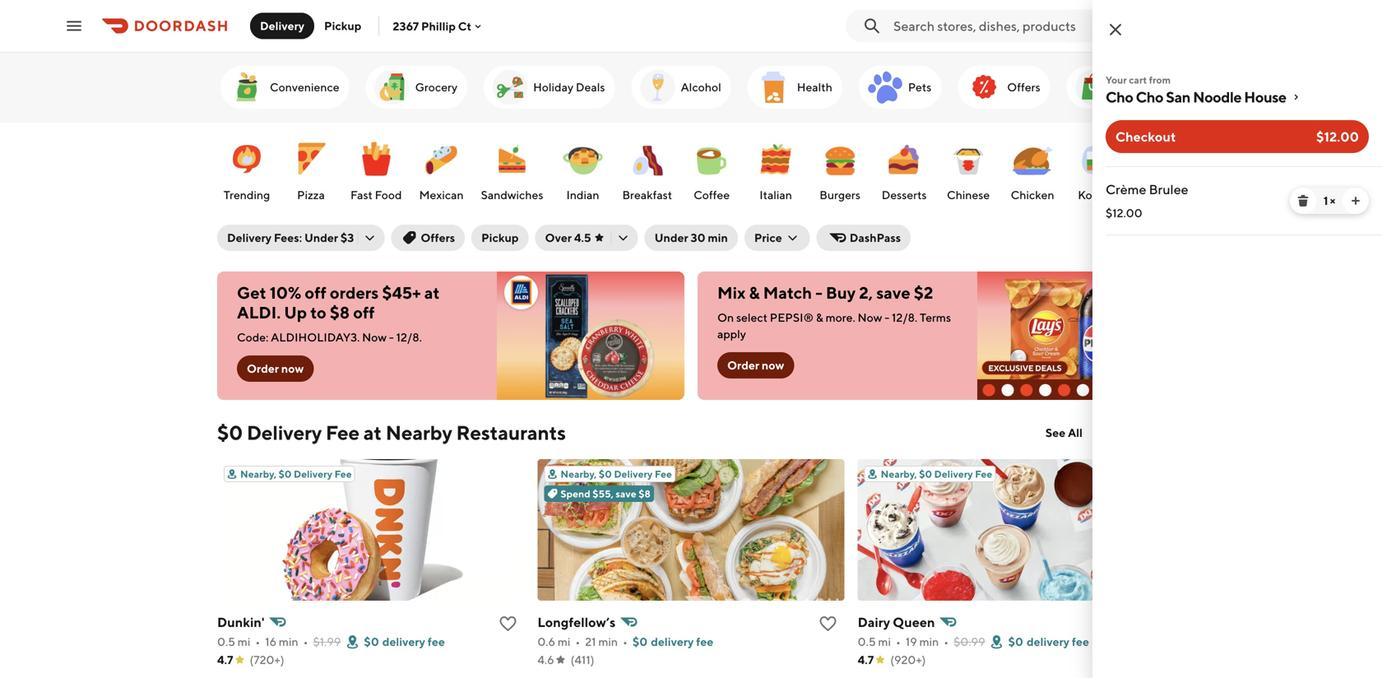 Task type: describe. For each thing, give the bounding box(es) containing it.
now for $45+
[[362, 330, 387, 344]]

salad
[[1147, 188, 1176, 202]]

san
[[1166, 88, 1191, 106]]

brulee
[[1149, 181, 1189, 197]]

over 4.5
[[545, 231, 591, 244]]

dashpass
[[850, 231, 901, 244]]

health image
[[754, 67, 794, 107]]

0.5 mi • 16 min •
[[217, 635, 308, 648]]

match
[[763, 283, 812, 302]]

1 vertical spatial at
[[364, 421, 382, 444]]

1 next button of carousel image from the top
[[1157, 79, 1173, 95]]

dunkin'
[[217, 614, 265, 630]]

4.5
[[574, 231, 591, 244]]

$0 delivery fee at nearby restaurants link
[[217, 420, 566, 446]]

chicken
[[1011, 188, 1055, 202]]

min for dunkin'
[[279, 635, 298, 648]]

cho cho san noodle house
[[1106, 88, 1287, 106]]

holiday deals image
[[491, 67, 530, 107]]

health link
[[748, 66, 843, 109]]

12/8. for get 10% off orders $45+ at aldi. up to $8 off
[[396, 330, 422, 344]]

terms
[[920, 311, 951, 324]]

convenience link
[[221, 66, 349, 109]]

(411)
[[571, 653, 595, 667]]

$0.99
[[954, 635, 986, 648]]

retail link
[[1067, 66, 1157, 109]]

on
[[718, 311, 734, 324]]

$8 inside get 10% off orders $45+ at aldi. up to $8 off code: aldiholiday3. now - 12/8.
[[330, 303, 350, 322]]

1
[[1324, 194, 1328, 207]]

1 horizontal spatial off
[[353, 303, 375, 322]]

aldi.
[[237, 303, 281, 322]]

4.7 for dairy queen
[[858, 653, 874, 667]]

now for $8
[[281, 362, 304, 375]]

1 horizontal spatial pickup button
[[472, 225, 529, 251]]

order for on
[[727, 358, 760, 372]]

offers link
[[958, 66, 1051, 109]]

your
[[1106, 74, 1127, 86]]

longfellow's
[[538, 614, 616, 630]]

$3
[[341, 231, 354, 244]]

2 fee from the left
[[696, 635, 714, 648]]

delivery button
[[250, 13, 314, 39]]

1 vertical spatial &
[[816, 311, 824, 324]]

0.5 for dairy queen
[[858, 635, 876, 648]]

at inside get 10% off orders $45+ at aldi. up to $8 off code: aldiholiday3. now - 12/8.
[[424, 283, 440, 302]]

price
[[754, 231, 782, 244]]

close image
[[1106, 20, 1126, 39]]

over
[[545, 231, 572, 244]]

2 cho from the left
[[1136, 88, 1164, 106]]

indian
[[567, 188, 599, 202]]

buy
[[826, 283, 856, 302]]

sandwiches
[[481, 188, 543, 202]]

order for to
[[247, 362, 279, 375]]

2,
[[859, 283, 873, 302]]

see all link
[[1036, 420, 1093, 446]]

16
[[265, 635, 277, 648]]

×
[[1330, 194, 1336, 207]]

spend $55, save $8
[[561, 488, 651, 499]]

$2
[[914, 283, 934, 302]]

desserts
[[882, 188, 927, 202]]

health
[[797, 80, 833, 94]]

crème brulee
[[1106, 181, 1189, 197]]

(720+)
[[250, 653, 284, 667]]

2367 phillip ct button
[[393, 19, 485, 33]]

dairy queen
[[858, 614, 935, 630]]

holiday
[[533, 80, 574, 94]]

cho cho san noodle house link
[[1106, 87, 1369, 107]]

open menu image
[[64, 16, 84, 36]]

$12.00 for checkout
[[1317, 129, 1359, 144]]

grocery link
[[366, 66, 467, 109]]

min for longfellow's
[[599, 635, 618, 648]]

deals
[[576, 80, 605, 94]]

queen
[[893, 614, 935, 630]]

remove item from cart image
[[1297, 194, 1310, 207]]

apply
[[718, 327, 746, 341]]

0.6 mi • 21 min • $0 delivery fee
[[538, 635, 714, 648]]

holiday deals
[[533, 80, 605, 94]]

$45+
[[382, 283, 421, 302]]

fee for dunkin'
[[428, 635, 445, 648]]

mi for dunkin'
[[238, 635, 250, 648]]

delivery inside button
[[260, 19, 305, 33]]

0.6
[[538, 635, 555, 648]]

(920+)
[[891, 653, 926, 667]]

12/8. for mix & match - buy 2, save $2
[[892, 311, 918, 324]]

4 • from the left
[[623, 635, 628, 648]]

1 cho from the left
[[1106, 88, 1134, 106]]

now for select
[[762, 358, 784, 372]]

holiday deals link
[[484, 66, 615, 109]]

2 next button of carousel image from the top
[[1157, 160, 1173, 177]]

add one to cart image
[[1350, 194, 1363, 207]]

0 horizontal spatial pickup button
[[314, 13, 371, 39]]

code:
[[237, 330, 269, 344]]

retail image
[[1074, 67, 1113, 107]]

cart
[[1129, 74, 1147, 86]]

$55,
[[593, 488, 614, 499]]

from
[[1149, 74, 1171, 86]]

1 horizontal spatial -
[[816, 283, 823, 302]]

aldiholiday3.
[[271, 330, 360, 344]]

min inside button
[[708, 231, 728, 244]]

delivery for dairy queen
[[1027, 635, 1070, 648]]

italian
[[760, 188, 792, 202]]

fees:
[[274, 231, 302, 244]]

korean
[[1078, 188, 1116, 202]]

delivery fees: under $3
[[227, 231, 354, 244]]

6 • from the left
[[944, 635, 949, 648]]

offers inside button
[[421, 231, 455, 244]]

0 vertical spatial &
[[749, 283, 760, 302]]

pets image
[[866, 67, 905, 107]]

coffee
[[694, 188, 730, 202]]

trending
[[224, 188, 270, 202]]

offers button
[[391, 225, 465, 251]]

house
[[1244, 88, 1287, 106]]

1 vertical spatial $8
[[639, 488, 651, 499]]

over 4.5 button
[[535, 225, 638, 251]]



Task type: vqa. For each thing, say whether or not it's contained in the screenshot.
mi related to Dairy Queen
yes



Task type: locate. For each thing, give the bounding box(es) containing it.
2 horizontal spatial fee
[[1072, 635, 1089, 648]]

delivery right '21'
[[651, 635, 694, 648]]

• left "16"
[[255, 635, 260, 648]]

next button of carousel image
[[1157, 79, 1173, 95], [1157, 160, 1173, 177]]

1 vertical spatial $12.00
[[1106, 206, 1143, 220]]

order now down apply
[[727, 358, 784, 372]]

order now for to
[[247, 362, 304, 375]]

offers down mexican
[[421, 231, 455, 244]]

$1.99
[[313, 635, 341, 648]]

cho
[[1106, 88, 1134, 106], [1136, 88, 1164, 106]]

0 horizontal spatial save
[[616, 488, 637, 499]]

0 horizontal spatial 12/8.
[[396, 330, 422, 344]]

1 4.7 from the left
[[217, 653, 233, 667]]

order now button for on
[[718, 352, 794, 379]]

2 0.5 from the left
[[858, 635, 876, 648]]

orders
[[330, 283, 379, 302]]

• right '21'
[[623, 635, 628, 648]]

0 horizontal spatial click to add this store to your saved list image
[[498, 614, 518, 634]]

12/8. left terms
[[892, 311, 918, 324]]

click to add this store to your saved list image
[[498, 614, 518, 634], [818, 614, 838, 634]]

2 click to add this store to your saved list image from the left
[[818, 614, 838, 634]]

next button of carousel image up brulee
[[1157, 160, 1173, 177]]

$12.00 for crème brulee
[[1106, 206, 1143, 220]]

0 vertical spatial $12.00
[[1317, 129, 1359, 144]]

0 horizontal spatial order now button
[[237, 355, 314, 382]]

$12.00 down 'crème'
[[1106, 206, 1143, 220]]

mi down dunkin'
[[238, 635, 250, 648]]

1 horizontal spatial at
[[424, 283, 440, 302]]

0 horizontal spatial nearby, $0 delivery fee
[[240, 468, 352, 480]]

more.
[[826, 311, 856, 324]]

offers inside 'link'
[[1007, 80, 1041, 94]]

ct
[[458, 19, 472, 33]]

under left the '30'
[[655, 231, 688, 244]]

• left $0.99
[[944, 635, 949, 648]]

delivery right the $1.99
[[382, 635, 425, 648]]

0 vertical spatial at
[[424, 283, 440, 302]]

-
[[816, 283, 823, 302], [885, 311, 890, 324], [389, 330, 394, 344]]

0 horizontal spatial -
[[389, 330, 394, 344]]

now down the orders
[[362, 330, 387, 344]]

pickup right delivery button
[[324, 19, 362, 33]]

- for at
[[389, 330, 394, 344]]

0 vertical spatial pickup
[[324, 19, 362, 33]]

21
[[585, 635, 596, 648]]

fee
[[428, 635, 445, 648], [696, 635, 714, 648], [1072, 635, 1089, 648]]

min right '21'
[[599, 635, 618, 648]]

order down code:
[[247, 362, 279, 375]]

order now button down code:
[[237, 355, 314, 382]]

fast food
[[351, 188, 402, 202]]

2 vertical spatial -
[[389, 330, 394, 344]]

order now button down apply
[[718, 352, 794, 379]]

$0 delivery fee for dairy queen
[[1009, 635, 1089, 648]]

mix
[[718, 283, 746, 302]]

pickup button down sandwiches
[[472, 225, 529, 251]]

grocery
[[415, 80, 458, 94]]

- for 2,
[[885, 311, 890, 324]]

• left 19
[[896, 635, 901, 648]]

4.6
[[538, 653, 554, 667]]

0 horizontal spatial nearby,
[[240, 468, 277, 480]]

order down apply
[[727, 358, 760, 372]]

1 • from the left
[[255, 635, 260, 648]]

5 • from the left
[[896, 635, 901, 648]]

$0 delivery fee right $0.99
[[1009, 635, 1089, 648]]

0 horizontal spatial off
[[305, 283, 327, 302]]

off
[[305, 283, 327, 302], [353, 303, 375, 322]]

phillip
[[421, 19, 456, 33]]

burgers
[[820, 188, 861, 202]]

fast
[[351, 188, 373, 202]]

0 horizontal spatial 4.7
[[217, 653, 233, 667]]

dashpass button
[[817, 225, 911, 251]]

0 vertical spatial pickup button
[[314, 13, 371, 39]]

min right "16"
[[279, 635, 298, 648]]

1 vertical spatial pickup button
[[472, 225, 529, 251]]

next button of carousel image right cart
[[1157, 79, 1173, 95]]

0.5 for dunkin'
[[217, 635, 235, 648]]

1 horizontal spatial $8
[[639, 488, 651, 499]]

1 mi from the left
[[238, 635, 250, 648]]

alcohol link
[[632, 66, 731, 109]]

- inside get 10% off orders $45+ at aldi. up to $8 off code: aldiholiday3. now - 12/8.
[[389, 330, 394, 344]]

now inside get 10% off orders $45+ at aldi. up to $8 off code: aldiholiday3. now - 12/8.
[[362, 330, 387, 344]]

pickup button left 2367
[[314, 13, 371, 39]]

$8 right $55,
[[639, 488, 651, 499]]

up
[[284, 303, 307, 322]]

1 horizontal spatial order now button
[[718, 352, 794, 379]]

nearby,
[[240, 468, 277, 480], [561, 468, 597, 480], [881, 468, 917, 480]]

1 vertical spatial off
[[353, 303, 375, 322]]

0 horizontal spatial $8
[[330, 303, 350, 322]]

3 • from the left
[[576, 635, 580, 648]]

10%
[[270, 283, 301, 302]]

1 vertical spatial next button of carousel image
[[1157, 160, 1173, 177]]

mexican
[[419, 188, 464, 202]]

19
[[906, 635, 917, 648]]

12/8. down $45+
[[396, 330, 422, 344]]

4.7 down dairy
[[858, 653, 874, 667]]

cho down from
[[1136, 88, 1164, 106]]

convenience image
[[227, 67, 267, 107]]

$12.00 up ×
[[1317, 129, 1359, 144]]

0 horizontal spatial $0 delivery fee
[[364, 635, 445, 648]]

under 30 min
[[655, 231, 728, 244]]

0 horizontal spatial $12.00
[[1106, 206, 1143, 220]]

& left the more.
[[816, 311, 824, 324]]

cho down your
[[1106, 88, 1134, 106]]

• left the $1.99
[[303, 635, 308, 648]]

3 nearby, from the left
[[881, 468, 917, 480]]

breakfast
[[622, 188, 672, 202]]

- down $45+
[[389, 330, 394, 344]]

0.5 down dunkin'
[[217, 635, 235, 648]]

30
[[691, 231, 706, 244]]

0 vertical spatial off
[[305, 283, 327, 302]]

click to add this store to your saved list image left dairy
[[818, 614, 838, 634]]

2 $0 delivery fee from the left
[[1009, 635, 1089, 648]]

all
[[1068, 426, 1083, 439]]

1 horizontal spatial 12/8.
[[892, 311, 918, 324]]

click to add this store to your saved list image for dunkin'
[[498, 614, 518, 634]]

1 vertical spatial 12/8.
[[396, 330, 422, 344]]

$0 delivery fee for dunkin'
[[364, 635, 445, 648]]

click to add this store to your saved list image for longfellow's
[[818, 614, 838, 634]]

& right mix
[[749, 283, 760, 302]]

- right the more.
[[885, 311, 890, 324]]

fee for dairy queen
[[1072, 635, 1089, 648]]

2 horizontal spatial nearby,
[[881, 468, 917, 480]]

2 delivery from the left
[[651, 635, 694, 648]]

mi down dairy
[[878, 635, 891, 648]]

$0 delivery fee
[[364, 635, 445, 648], [1009, 635, 1089, 648]]

mi for dairy queen
[[878, 635, 891, 648]]

pizza
[[297, 188, 325, 202]]

restaurants
[[456, 421, 566, 444]]

0 horizontal spatial delivery
[[382, 635, 425, 648]]

1 horizontal spatial order now
[[727, 358, 784, 372]]

noodle
[[1193, 88, 1242, 106]]

1 0.5 from the left
[[217, 635, 235, 648]]

1 click to add this store to your saved list image from the left
[[498, 614, 518, 634]]

2 mi from the left
[[558, 635, 571, 648]]

crème
[[1106, 181, 1147, 197]]

12/8.
[[892, 311, 918, 324], [396, 330, 422, 344]]

1 vertical spatial offers
[[421, 231, 455, 244]]

1 horizontal spatial nearby, $0 delivery fee
[[561, 468, 672, 480]]

delivery right $0.99
[[1027, 635, 1070, 648]]

1 horizontal spatial delivery
[[651, 635, 694, 648]]

0 horizontal spatial under
[[304, 231, 338, 244]]

0 horizontal spatial now
[[281, 362, 304, 375]]

1 vertical spatial save
[[616, 488, 637, 499]]

2367 phillip ct
[[393, 19, 472, 33]]

order now down code:
[[247, 362, 304, 375]]

1 $0 delivery fee from the left
[[364, 635, 445, 648]]

at right $45+
[[424, 283, 440, 302]]

- left buy
[[816, 283, 823, 302]]

your cart from
[[1106, 74, 1171, 86]]

now down 2, on the top right of the page
[[858, 311, 882, 324]]

1 horizontal spatial nearby,
[[561, 468, 597, 480]]

0.5 mi • 19 min •
[[858, 635, 949, 648]]

1 nearby, from the left
[[240, 468, 277, 480]]

1 horizontal spatial click to add this store to your saved list image
[[818, 614, 838, 634]]

12/8. inside mix & match - buy 2, save $2 on select pepsi® & more. now - 12/8. terms apply
[[892, 311, 918, 324]]

3 delivery from the left
[[1027, 635, 1070, 648]]

mi right the 0.6
[[558, 635, 571, 648]]

4.7
[[217, 653, 233, 667], [858, 653, 874, 667]]

3 fee from the left
[[1072, 635, 1089, 648]]

convenience
[[270, 80, 339, 94]]

spend
[[561, 488, 591, 499]]

2 nearby, $0 delivery fee from the left
[[561, 468, 672, 480]]

2 • from the left
[[303, 635, 308, 648]]

now down "pepsi®" at top
[[762, 358, 784, 372]]

offers right the offers image
[[1007, 80, 1041, 94]]

pickup down sandwiches
[[482, 231, 519, 244]]

save inside mix & match - buy 2, save $2 on select pepsi® & more. now - 12/8. terms apply
[[877, 283, 911, 302]]

price button
[[745, 225, 810, 251]]

1 horizontal spatial cho
[[1136, 88, 1164, 106]]

3 nearby, $0 delivery fee from the left
[[881, 468, 993, 480]]

0 horizontal spatial offers
[[421, 231, 455, 244]]

see all
[[1046, 426, 1083, 439]]

offers image
[[965, 67, 1004, 107]]

pets link
[[859, 66, 942, 109]]

2 nearby, from the left
[[561, 468, 597, 480]]

1 under from the left
[[304, 231, 338, 244]]

nearby
[[386, 421, 452, 444]]

get 10% off orders $45+ at aldi. up to $8 off code: aldiholiday3. now - 12/8.
[[237, 283, 440, 344]]

• left '21'
[[576, 635, 580, 648]]

1 horizontal spatial 4.7
[[858, 653, 874, 667]]

0 horizontal spatial order now
[[247, 362, 304, 375]]

mi for longfellow's
[[558, 635, 571, 648]]

1 vertical spatial -
[[885, 311, 890, 324]]

2 under from the left
[[655, 231, 688, 244]]

2 horizontal spatial nearby, $0 delivery fee
[[881, 468, 993, 480]]

get
[[237, 283, 266, 302]]

click to add this store to your saved list image left longfellow's
[[498, 614, 518, 634]]

0 horizontal spatial order
[[247, 362, 279, 375]]

1 horizontal spatial under
[[655, 231, 688, 244]]

0 vertical spatial 12/8.
[[892, 311, 918, 324]]

now for buy
[[858, 311, 882, 324]]

order now
[[727, 358, 784, 372], [247, 362, 304, 375]]

dairy
[[858, 614, 890, 630]]

0 vertical spatial $8
[[330, 303, 350, 322]]

at left the nearby
[[364, 421, 382, 444]]

0 vertical spatial offers
[[1007, 80, 1041, 94]]

0 horizontal spatial cho
[[1106, 88, 1134, 106]]

1 horizontal spatial &
[[816, 311, 824, 324]]

1 horizontal spatial $0 delivery fee
[[1009, 635, 1089, 648]]

1 horizontal spatial order
[[727, 358, 760, 372]]

mix & match - buy 2, save $2 on select pepsi® & more. now - 12/8. terms apply
[[718, 283, 951, 341]]

12/8. inside get 10% off orders $45+ at aldi. up to $8 off code: aldiholiday3. now - 12/8.
[[396, 330, 422, 344]]

0 horizontal spatial mi
[[238, 635, 250, 648]]

order now for on
[[727, 358, 784, 372]]

see
[[1046, 426, 1066, 439]]

2 horizontal spatial mi
[[878, 635, 891, 648]]

retail
[[1116, 80, 1147, 94]]

0 horizontal spatial fee
[[428, 635, 445, 648]]

save right 2, on the top right of the page
[[877, 283, 911, 302]]

0 vertical spatial save
[[877, 283, 911, 302]]

3 mi from the left
[[878, 635, 891, 648]]

min right the '30'
[[708, 231, 728, 244]]

off up to
[[305, 283, 327, 302]]

under
[[304, 231, 338, 244], [655, 231, 688, 244]]

$0 delivery fee right the $1.99
[[364, 635, 445, 648]]

alcohol image
[[638, 67, 678, 107]]

1 horizontal spatial mi
[[558, 635, 571, 648]]

0 horizontal spatial 0.5
[[217, 635, 235, 648]]

mi
[[238, 635, 250, 648], [558, 635, 571, 648], [878, 635, 891, 648]]

now down aldiholiday3.
[[281, 362, 304, 375]]

now inside mix & match - buy 2, save $2 on select pepsi® & more. now - 12/8. terms apply
[[858, 311, 882, 324]]

min for dairy queen
[[920, 635, 939, 648]]

0 horizontal spatial &
[[749, 283, 760, 302]]

0 horizontal spatial now
[[362, 330, 387, 344]]

1 horizontal spatial now
[[858, 311, 882, 324]]

0 horizontal spatial at
[[364, 421, 382, 444]]

1 horizontal spatial $12.00
[[1317, 129, 1359, 144]]

0 horizontal spatial pickup
[[324, 19, 362, 33]]

order now button for to
[[237, 355, 314, 382]]

delivery for dunkin'
[[382, 635, 425, 648]]

$8 right to
[[330, 303, 350, 322]]

off down the orders
[[353, 303, 375, 322]]

1 horizontal spatial now
[[762, 358, 784, 372]]

$0 delivery fee at nearby restaurants
[[217, 421, 566, 444]]

1 horizontal spatial save
[[877, 283, 911, 302]]

now
[[858, 311, 882, 324], [362, 330, 387, 344]]

2 4.7 from the left
[[858, 653, 874, 667]]

1 horizontal spatial pickup
[[482, 231, 519, 244]]

0 vertical spatial next button of carousel image
[[1157, 79, 1173, 95]]

1 fee from the left
[[428, 635, 445, 648]]

1 vertical spatial now
[[362, 330, 387, 344]]

0.5 down dairy
[[858, 635, 876, 648]]

2 horizontal spatial -
[[885, 311, 890, 324]]

grocery image
[[372, 67, 412, 107]]

$8
[[330, 303, 350, 322], [639, 488, 651, 499]]

1 delivery from the left
[[382, 635, 425, 648]]

min right 19
[[920, 635, 939, 648]]

save right $55,
[[616, 488, 637, 499]]

2 horizontal spatial delivery
[[1027, 635, 1070, 648]]

1 horizontal spatial 0.5
[[858, 635, 876, 648]]

at
[[424, 283, 440, 302], [364, 421, 382, 444]]

1 horizontal spatial fee
[[696, 635, 714, 648]]

pets
[[908, 80, 932, 94]]

0 vertical spatial now
[[858, 311, 882, 324]]

0 vertical spatial -
[[816, 283, 823, 302]]

trending link
[[219, 131, 275, 207]]

select
[[736, 311, 768, 324]]

4.7 down dunkin'
[[217, 653, 233, 667]]

under left $3
[[304, 231, 338, 244]]

1 vertical spatial pickup
[[482, 231, 519, 244]]

pickup button
[[314, 13, 371, 39], [472, 225, 529, 251]]

1 nearby, $0 delivery fee from the left
[[240, 468, 352, 480]]

4.7 for dunkin'
[[217, 653, 233, 667]]

1 horizontal spatial offers
[[1007, 80, 1041, 94]]

under inside button
[[655, 231, 688, 244]]



